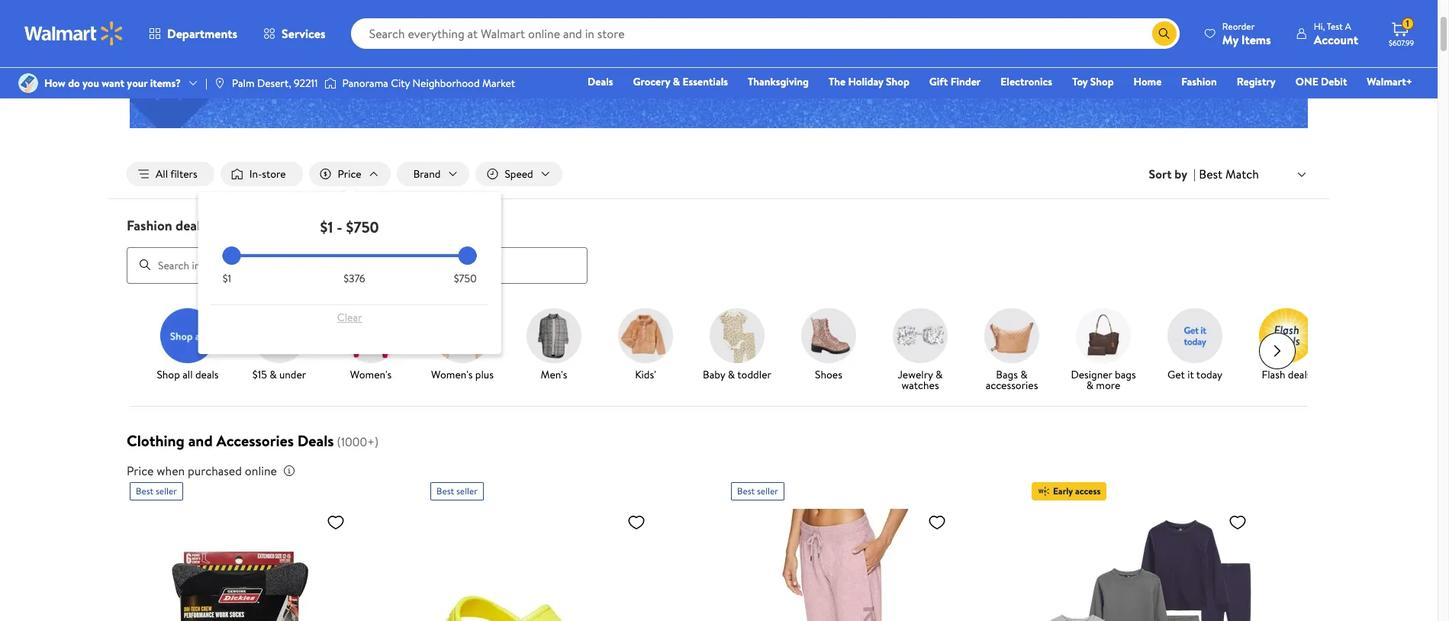 Task type: describe. For each thing, give the bounding box(es) containing it.
0 horizontal spatial shop
[[157, 367, 180, 382]]

fashion for fashion deals
[[127, 216, 172, 235]]

fashion link
[[1175, 73, 1224, 90]]

want
[[102, 76, 124, 91]]

crocs unisex baya clog sandal image
[[431, 507, 652, 621]]

plus
[[475, 367, 494, 382]]

1 horizontal spatial deals
[[588, 74, 613, 89]]

electronics
[[1001, 74, 1053, 89]]

registry link
[[1230, 73, 1283, 90]]

jewelry & watches image
[[893, 308, 948, 363]]

clear button
[[223, 305, 477, 330]]

best seller for crocs unisex baya clog sandal image
[[437, 484, 478, 497]]

accessories
[[986, 378, 1038, 393]]

& for $15
[[270, 367, 277, 382]]

$15 & under
[[253, 367, 306, 382]]

shop inside 'link'
[[1091, 74, 1114, 89]]

a
[[1345, 19, 1352, 32]]

all filters button
[[127, 162, 214, 186]]

shoes
[[815, 367, 843, 382]]

lots
[[616, 16, 661, 50]]

seller for reebok women's elite cozy fleece jogger with pockets image
[[757, 484, 778, 497]]

(1000+)
[[337, 433, 379, 450]]

neighborhood
[[413, 76, 480, 91]]

season
[[724, 50, 764, 69]]

women's plus image
[[435, 308, 490, 363]]

all filters
[[156, 166, 197, 182]]

panorama
[[342, 76, 388, 91]]

fashion deals
[[127, 216, 206, 235]]

& for baby
[[728, 367, 735, 382]]

best match button
[[1196, 164, 1311, 184]]

in-store
[[249, 166, 286, 182]]

thanksgiving
[[748, 74, 809, 89]]

bags
[[996, 367, 1018, 382]]

services button
[[250, 15, 339, 52]]

best inside popup button
[[1199, 166, 1223, 182]]

next slide for chipmodulewithimages list image
[[1259, 333, 1296, 369]]

under 15 image
[[252, 308, 307, 363]]

women's image
[[343, 308, 398, 363]]

thanksgiving link
[[741, 73, 816, 90]]

flash deals image
[[1259, 308, 1314, 363]]

the holiday shop link
[[822, 73, 917, 90]]

price for price
[[338, 166, 362, 182]]

add to favorites list, reebok women's elite cozy fleece jogger with pockets image
[[928, 513, 947, 532]]

deals for fashion deals
[[176, 216, 206, 235]]

to
[[667, 16, 690, 50]]

more
[[1096, 378, 1121, 393]]

clothing
[[127, 430, 185, 451]]

essentials
[[683, 74, 728, 89]]

under
[[279, 367, 306, 382]]

less
[[783, 16, 822, 50]]

0 vertical spatial |
[[205, 76, 208, 91]]

Search in fashion deals search field
[[127, 247, 588, 284]]

test
[[1327, 19, 1343, 32]]

1 vertical spatial deals
[[297, 430, 334, 451]]

designer
[[1071, 367, 1113, 382]]

best match
[[1199, 166, 1259, 182]]

sort
[[1149, 166, 1172, 182]]

all
[[156, 166, 168, 182]]

$1 range field
[[223, 254, 477, 257]]

shop all deals link
[[148, 308, 227, 383]]

the holiday shop
[[829, 74, 910, 89]]

$753 range field
[[223, 254, 477, 257]]

city
[[391, 76, 410, 91]]

1 $607.99
[[1389, 17, 1415, 48]]

baby & toddler link
[[698, 308, 777, 383]]

lots to love for less. low prices all season long. image
[[130, 0, 1308, 128]]

flash deals link
[[1247, 308, 1327, 383]]

departments button
[[136, 15, 250, 52]]

walmart+
[[1367, 74, 1413, 89]]

add to favorites list, genuine dickies men's dri-tech crew socks, 6-pack image
[[327, 513, 345, 532]]

prices
[[669, 50, 705, 69]]

deals down shop all image
[[195, 367, 219, 382]]

add to favorites list, crocs unisex baya clog sandal image
[[627, 513, 646, 532]]

0 horizontal spatial all
[[183, 367, 193, 382]]

shoes link
[[789, 308, 869, 383]]

men's
[[541, 367, 568, 382]]

kids' image
[[618, 308, 673, 363]]

grocery
[[633, 74, 670, 89]]

search image
[[139, 259, 151, 271]]

women's link
[[331, 308, 411, 383]]

get
[[1168, 367, 1185, 382]]

watches
[[902, 378, 939, 393]]

filters
[[170, 166, 197, 182]]

add to favorites list, beverly hills polo club boys' thermal underwear - 6 piece waffle knit top and long johns (2t-18) image
[[1229, 513, 1247, 532]]

online
[[245, 462, 277, 479]]

brand button
[[397, 162, 470, 186]]

registry
[[1237, 74, 1276, 89]]

items
[[1242, 31, 1271, 48]]

one debit
[[1296, 74, 1348, 89]]

& for bags
[[1021, 367, 1028, 382]]

get it today link
[[1156, 308, 1235, 383]]

92211
[[294, 76, 318, 91]]

love
[[696, 16, 739, 50]]

finder
[[951, 74, 981, 89]]

mens image
[[527, 308, 582, 363]]

you
[[82, 76, 99, 91]]

fashion for fashion
[[1182, 74, 1217, 89]]

reorder
[[1223, 19, 1255, 32]]

designer bags & more
[[1071, 367, 1136, 393]]

departments
[[167, 25, 237, 42]]

seller for crocs unisex baya clog sandal image
[[456, 484, 478, 497]]

search icon image
[[1159, 27, 1171, 40]]

 image for how
[[18, 73, 38, 93]]

jewelry
[[898, 367, 933, 382]]



Task type: vqa. For each thing, say whether or not it's contained in the screenshot.
Deals
yes



Task type: locate. For each thing, give the bounding box(es) containing it.
items?
[[150, 76, 181, 91]]

desert,
[[257, 76, 291, 91]]

1 horizontal spatial price
[[338, 166, 362, 182]]

best for reebok women's elite cozy fleece jogger with pockets image
[[737, 484, 755, 497]]

1 horizontal spatial women's
[[431, 367, 473, 382]]

2 best seller from the left
[[437, 484, 478, 497]]

& for jewelry
[[936, 367, 943, 382]]

fashion
[[1182, 74, 1217, 89], [127, 216, 172, 235]]

1 horizontal spatial best seller
[[437, 484, 478, 497]]

gift
[[930, 74, 948, 89]]

bags
[[1115, 367, 1136, 382]]

1 horizontal spatial |
[[1194, 166, 1196, 182]]

deals right flash at the bottom
[[1288, 367, 1312, 382]]

deals link
[[581, 73, 620, 90]]

genuine dickies men's dri-tech crew socks, 6-pack image
[[130, 507, 351, 621]]

& right baby
[[728, 367, 735, 382]]

& inside "designer bags & more"
[[1087, 378, 1094, 393]]

jewelry & watches link
[[881, 308, 960, 394]]

0 horizontal spatial best seller
[[136, 484, 177, 497]]

& left more at right bottom
[[1087, 378, 1094, 393]]

purchased
[[188, 462, 242, 479]]

speed button
[[476, 162, 562, 186]]

lots to love for less low prices all season long.
[[616, 16, 822, 69]]

deals inside search field
[[176, 216, 206, 235]]

1 horizontal spatial all
[[708, 50, 721, 69]]

access
[[1075, 484, 1101, 497]]

1 vertical spatial price
[[127, 462, 154, 479]]

fashion up search "icon"
[[127, 216, 172, 235]]

gift finder link
[[923, 73, 988, 90]]

0 horizontal spatial price
[[127, 462, 154, 479]]

& inside 'link'
[[673, 74, 680, 89]]

fashion right home
[[1182, 74, 1217, 89]]

$1 for $1
[[223, 271, 231, 286]]

$750 right -
[[346, 217, 379, 237]]

baby & toddler image
[[710, 308, 765, 363]]

and
[[188, 430, 213, 451]]

shop right the holiday
[[886, 74, 910, 89]]

walmart+ link
[[1361, 73, 1420, 90]]

Search search field
[[351, 18, 1180, 49]]

$1 for $1 - $750
[[320, 217, 333, 237]]

 image left how
[[18, 73, 38, 93]]

1 women's from the left
[[350, 367, 392, 382]]

low
[[642, 50, 666, 69]]

2 seller from the left
[[456, 484, 478, 497]]

best seller for genuine dickies men's dri-tech crew socks, 6-pack image
[[136, 484, 177, 497]]

store
[[262, 166, 286, 182]]

reebok women's elite cozy fleece jogger with pockets image
[[731, 507, 953, 621]]

clothing and accessories deals (1000+)
[[127, 430, 379, 451]]

fashion inside fashion deals search field
[[127, 216, 172, 235]]

toy shop link
[[1066, 73, 1121, 90]]

price
[[338, 166, 362, 182], [127, 462, 154, 479]]

sort and filter section element
[[108, 150, 1330, 199]]

do
[[68, 76, 80, 91]]

palm desert, 92211
[[232, 76, 318, 91]]

1 vertical spatial fashion
[[127, 216, 172, 235]]

$750
[[346, 217, 379, 237], [454, 271, 477, 286]]

get it today image
[[1168, 308, 1223, 363]]

-
[[337, 217, 343, 237]]

hi,
[[1314, 19, 1325, 32]]

0 horizontal spatial  image
[[18, 73, 38, 93]]

price inside 'dropdown button'
[[338, 166, 362, 182]]

deals for flash deals
[[1288, 367, 1312, 382]]

0 horizontal spatial |
[[205, 76, 208, 91]]

0 vertical spatial $750
[[346, 217, 379, 237]]

deals left grocery
[[588, 74, 613, 89]]

the
[[829, 74, 846, 89]]

in-
[[249, 166, 262, 182]]

& inside bags & accessories
[[1021, 367, 1028, 382]]

 image left palm
[[214, 77, 226, 89]]

best for crocs unisex baya clog sandal image
[[437, 484, 454, 497]]

today
[[1197, 367, 1223, 382]]

hi, test a account
[[1314, 19, 1359, 48]]

|
[[205, 76, 208, 91], [1194, 166, 1196, 182]]

early access
[[1053, 484, 1101, 497]]

deals down filters
[[176, 216, 206, 235]]

all up 'essentials' at the top
[[708, 50, 721, 69]]

flash deals
[[1262, 367, 1312, 382]]

your
[[127, 76, 148, 91]]

2 horizontal spatial shop
[[1091, 74, 1114, 89]]

1
[[1406, 17, 1410, 30]]

2 horizontal spatial seller
[[757, 484, 778, 497]]

 image
[[18, 73, 38, 93], [214, 77, 226, 89]]

grocery & essentials link
[[626, 73, 735, 90]]

best
[[1199, 166, 1223, 182], [136, 484, 154, 497], [437, 484, 454, 497], [737, 484, 755, 497]]

& inside jewelry & watches
[[936, 367, 943, 382]]

price left when
[[127, 462, 154, 479]]

baby & toddler
[[703, 367, 772, 382]]

by
[[1175, 166, 1188, 182]]

1 horizontal spatial shop
[[886, 74, 910, 89]]

deals left the (1000+)
[[297, 430, 334, 451]]

how do you want your items?
[[44, 76, 181, 91]]

men's link
[[514, 308, 594, 383]]

$376
[[344, 271, 365, 286]]

when
[[157, 462, 185, 479]]

women's inside women's link
[[350, 367, 392, 382]]

$15 & under link
[[240, 308, 319, 383]]

1 horizontal spatial seller
[[456, 484, 478, 497]]

seller
[[156, 484, 177, 497], [456, 484, 478, 497], [757, 484, 778, 497]]

women's for women's plus
[[431, 367, 473, 382]]

bags & accessories image
[[985, 308, 1040, 363]]

toy
[[1073, 74, 1088, 89]]

1 vertical spatial $750
[[454, 271, 477, 286]]

price when purchased online
[[127, 462, 277, 479]]

electronics link
[[994, 73, 1060, 90]]

legal information image
[[283, 465, 295, 477]]

early
[[1053, 484, 1073, 497]]

flash
[[1262, 367, 1286, 382]]

my
[[1223, 31, 1239, 48]]

how
[[44, 76, 66, 91]]

| right the by
[[1194, 166, 1196, 182]]

$607.99
[[1389, 37, 1415, 48]]

walmart image
[[24, 21, 124, 46]]

best seller for reebok women's elite cozy fleece jogger with pockets image
[[737, 484, 778, 497]]

gift finder
[[930, 74, 981, 89]]

panorama city neighborhood market
[[342, 76, 515, 91]]

designer bags & more image
[[1076, 308, 1131, 363]]

all down shop all image
[[183, 367, 193, 382]]

&
[[673, 74, 680, 89], [270, 367, 277, 382], [728, 367, 735, 382], [936, 367, 943, 382], [1021, 367, 1028, 382], [1087, 378, 1094, 393]]

0 vertical spatial all
[[708, 50, 721, 69]]

1 vertical spatial $1
[[223, 271, 231, 286]]

price button
[[309, 162, 391, 186]]

shop
[[886, 74, 910, 89], [1091, 74, 1114, 89], [157, 367, 180, 382]]

& right jewelry
[[936, 367, 943, 382]]

fashion inside fashion link
[[1182, 74, 1217, 89]]

seller for genuine dickies men's dri-tech crew socks, 6-pack image
[[156, 484, 177, 497]]

2 women's from the left
[[431, 367, 473, 382]]

get it today
[[1168, 367, 1223, 382]]

beverly hills polo club boys' thermal underwear - 6 piece waffle knit top and long johns (2t-18) image
[[1032, 507, 1253, 621]]

& right $15
[[270, 367, 277, 382]]

shoes image
[[801, 308, 856, 363]]

grocery & essentials
[[633, 74, 728, 89]]

0 horizontal spatial fashion
[[127, 216, 172, 235]]

palm
[[232, 76, 255, 91]]

3 best seller from the left
[[737, 484, 778, 497]]

1 seller from the left
[[156, 484, 177, 497]]

shop all image
[[160, 308, 215, 363]]

1 vertical spatial |
[[1194, 166, 1196, 182]]

1 horizontal spatial $1
[[320, 217, 333, 237]]

& for grocery
[[673, 74, 680, 89]]

women's left plus
[[431, 367, 473, 382]]

3 seller from the left
[[757, 484, 778, 497]]

toddler
[[738, 367, 772, 382]]

 image
[[324, 76, 336, 91]]

 image for palm
[[214, 77, 226, 89]]

2 horizontal spatial best seller
[[737, 484, 778, 497]]

bags & accessories link
[[972, 308, 1052, 394]]

women's plus
[[431, 367, 494, 382]]

kids'
[[635, 367, 656, 382]]

holiday
[[848, 74, 884, 89]]

kids' link
[[606, 308, 685, 383]]

shop right toy
[[1091, 74, 1114, 89]]

1 horizontal spatial fashion
[[1182, 74, 1217, 89]]

1 horizontal spatial $750
[[454, 271, 477, 286]]

all
[[708, 50, 721, 69], [183, 367, 193, 382]]

price for price when purchased online
[[127, 462, 154, 479]]

all inside lots to love for less low prices all season long.
[[708, 50, 721, 69]]

best seller
[[136, 484, 177, 497], [437, 484, 478, 497], [737, 484, 778, 497]]

market
[[482, 76, 515, 91]]

0 horizontal spatial women's
[[350, 367, 392, 382]]

0 horizontal spatial deals
[[297, 430, 334, 451]]

0 horizontal spatial $1
[[223, 271, 231, 286]]

women's down women's image
[[350, 367, 392, 382]]

women's for women's
[[350, 367, 392, 382]]

0 horizontal spatial $750
[[346, 217, 379, 237]]

shop down shop all image
[[157, 367, 180, 382]]

price up the $1 - $750
[[338, 166, 362, 182]]

women's inside women's plus link
[[431, 367, 473, 382]]

0 vertical spatial $1
[[320, 217, 333, 237]]

shop all deals
[[157, 367, 219, 382]]

1 vertical spatial all
[[183, 367, 193, 382]]

1 best seller from the left
[[136, 484, 177, 497]]

| left palm
[[205, 76, 208, 91]]

0 vertical spatial price
[[338, 166, 362, 182]]

Walmart Site-Wide search field
[[351, 18, 1180, 49]]

jewelry & watches
[[898, 367, 943, 393]]

women's plus link
[[423, 308, 502, 383]]

Fashion deals search field
[[108, 216, 1330, 284]]

0 horizontal spatial seller
[[156, 484, 177, 497]]

$750 up women's plus image
[[454, 271, 477, 286]]

1 horizontal spatial  image
[[214, 77, 226, 89]]

0 vertical spatial deals
[[588, 74, 613, 89]]

0 vertical spatial fashion
[[1182, 74, 1217, 89]]

best for genuine dickies men's dri-tech crew socks, 6-pack image
[[136, 484, 154, 497]]

bags & accessories
[[986, 367, 1038, 393]]

| inside sort and filter section element
[[1194, 166, 1196, 182]]

in-store button
[[220, 162, 303, 186]]

it
[[1188, 367, 1194, 382]]

one
[[1296, 74, 1319, 89]]

& right bags
[[1021, 367, 1028, 382]]

& down 'prices'
[[673, 74, 680, 89]]

for
[[745, 16, 777, 50]]

speed
[[505, 166, 533, 182]]



